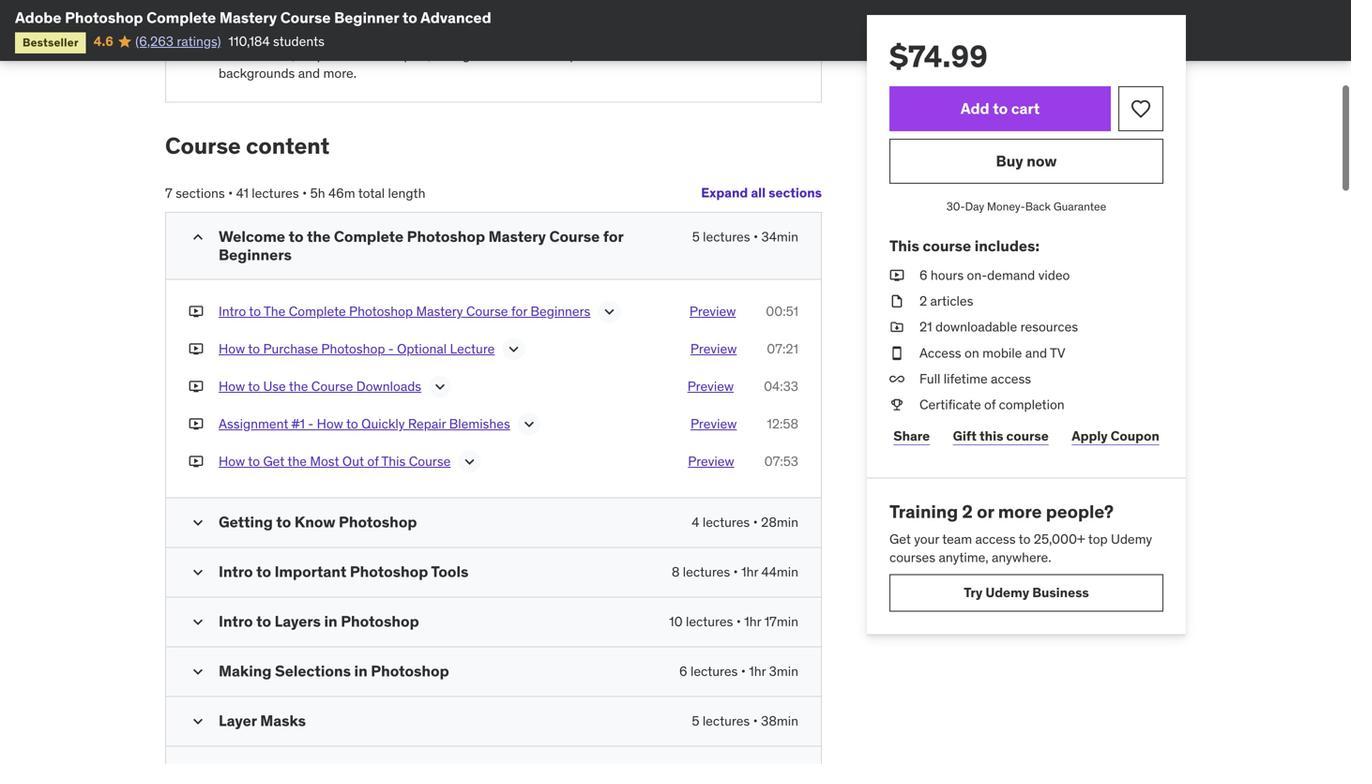 Task type: describe. For each thing, give the bounding box(es) containing it.
course content
[[165, 132, 330, 160]]

intro for intro to the complete photoshop mastery course for beginners
[[219, 303, 246, 320]]

1 vertical spatial course
[[1006, 428, 1049, 445]]

udemy inside training 2 or more people? get your team access to 25,000+ top udemy courses anytime, anywhere.
[[1111, 531, 1152, 548]]

making selections in photoshop
[[219, 662, 449, 681]]

whiten
[[219, 47, 258, 63]]

total
[[358, 185, 385, 202]]

small image
[[189, 713, 207, 731]]

7
[[165, 185, 172, 202]]

5 for layer masks
[[692, 713, 699, 730]]

6 for 6 hours on-demand video
[[919, 267, 927, 284]]

including
[[689, 10, 743, 27]]

4.6
[[94, 33, 113, 50]]

0 horizontal spatial udemy
[[985, 585, 1029, 602]]

access on mobile and tv
[[919, 345, 1065, 361]]

full
[[919, 370, 940, 387]]

0 vertical spatial access
[[991, 370, 1031, 387]]

advanced
[[420, 8, 491, 27]]

photos,
[[314, 28, 358, 45]]

preview left 00:51
[[690, 303, 736, 320]]

5 lectures • 38min
[[692, 713, 798, 730]]

lectures for welcome to the complete photoshop mastery course for beginners
[[703, 229, 750, 245]]

for for welcome to the complete photoshop mastery course for beginners
[[603, 227, 623, 246]]

completion
[[999, 396, 1065, 413]]

masks
[[260, 712, 306, 731]]

try udemy business link
[[889, 575, 1163, 612]]

41
[[236, 185, 249, 202]]

3min
[[769, 663, 798, 680]]

the down learn
[[535, 28, 554, 45]]

how to get the most out of this course button
[[219, 453, 451, 475]]

all inside you'll learn all of the most important tools, plus how to edit photos, do touch-ups, whiten teeth, crop social media pics, change backgrounds and more.
[[285, 10, 298, 27]]

training
[[889, 501, 958, 523]]

to inside welcome to the complete photoshop mastery course for beginners
[[289, 227, 304, 246]]

6 for 6 lectures • 1hr 3min
[[679, 663, 687, 680]]

• for intro to layers in photoshop
[[736, 614, 741, 630]]

learn
[[535, 10, 568, 27]]

workspace.
[[535, 47, 601, 63]]

how to get the most out of this course
[[219, 453, 451, 470]]

to left the know
[[276, 513, 291, 532]]

to inside you'll learn all of the most important tools, plus how to edit photos, do touch-ups, whiten teeth, crop social media pics, change backgrounds and more.
[[273, 28, 285, 45]]

for for intro to the complete photoshop mastery course for beginners
[[511, 303, 527, 320]]

getting
[[219, 513, 273, 532]]

5 for welcome to the complete photoshop mastery course for beginners
[[692, 229, 700, 245]]

preview for 07:21
[[690, 341, 737, 357]]

on
[[964, 345, 979, 361]]

lectures for intro to layers in photoshop
[[686, 614, 733, 630]]

the left most at left bottom
[[287, 453, 307, 470]]

full lifetime access
[[919, 370, 1031, 387]]

downloadable
[[935, 319, 1017, 336]]

customize
[[678, 28, 738, 45]]

to left the important
[[256, 562, 271, 582]]

interface,
[[631, 10, 686, 27]]

the inside you'll learn all of the most important tools, plus how to edit photos, do touch-ups, whiten teeth, crop social media pics, change backgrounds and more.
[[316, 10, 335, 27]]

07:53
[[764, 453, 798, 470]]

optional
[[397, 341, 447, 357]]

0 horizontal spatial in
[[324, 612, 337, 631]]

how inside you'll learn all of the most important tools, plus how to edit photos, do touch-ups, whiten teeth, crop social media pics, change backgrounds and more.
[[246, 28, 270, 45]]

2 articles
[[919, 293, 973, 310]]

your inside training 2 or more people? get your team access to 25,000+ top udemy courses anytime, anywhere.
[[914, 531, 939, 548]]

more.
[[323, 65, 357, 82]]

lectures for getting to know photoshop
[[703, 514, 750, 531]]

#1
[[292, 416, 305, 433]]

important
[[371, 10, 429, 27]]

small image for welcome to the complete photoshop mastery course for beginners
[[189, 228, 207, 247]]

to down assignment
[[248, 453, 260, 470]]

assignment
[[219, 416, 288, 433]]

mobile
[[982, 345, 1022, 361]]

now
[[1027, 151, 1057, 171]]

show lecture description image
[[504, 340, 523, 359]]

gift this course
[[953, 428, 1049, 445]]

ratings)
[[177, 33, 221, 50]]

to left layers
[[256, 612, 271, 631]]

photoshop inside welcome to the complete photoshop mastery course for beginners
[[407, 227, 485, 246]]

this
[[979, 428, 1003, 445]]

repair
[[408, 416, 446, 433]]

2 vertical spatial and
[[1025, 345, 1047, 361]]

lecture
[[450, 341, 495, 357]]

mastery for welcome to the complete photoshop mastery course for beginners
[[488, 227, 546, 246]]

the
[[264, 303, 286, 320]]

to inside learn about the interface, including where the tools are and how to customize your workspace.
[[663, 28, 675, 45]]

assignment #1 - how to quickly repair blemishes
[[219, 416, 510, 433]]

0 vertical spatial complete
[[146, 8, 216, 27]]

more
[[998, 501, 1042, 523]]

adobe photoshop complete mastery course beginner to advanced
[[15, 8, 491, 27]]

cart
[[1011, 99, 1040, 118]]

(6,263 ratings)
[[135, 33, 221, 50]]

• for making selections in photoshop
[[741, 663, 746, 680]]

to inside button
[[346, 416, 358, 433]]

on-
[[967, 267, 987, 284]]

you'll
[[219, 10, 249, 27]]

coupon
[[1111, 428, 1159, 445]]

5 lectures • 34min
[[692, 229, 798, 245]]

share button
[[889, 418, 934, 456]]

to left use
[[248, 378, 260, 395]]

layer
[[219, 712, 257, 731]]

welcome to the complete photoshop mastery course for beginners
[[219, 227, 623, 264]]

to left purchase
[[248, 341, 260, 357]]

8
[[672, 564, 680, 581]]

6 lectures • 1hr 3min
[[679, 663, 798, 680]]

• for getting to know photoshop
[[753, 514, 758, 531]]

30-day money-back guarantee
[[946, 199, 1106, 214]]

how to purchase photoshop - optional lecture
[[219, 341, 495, 357]]

wishlist image
[[1130, 98, 1152, 120]]

38min
[[761, 713, 798, 730]]

tools
[[431, 562, 469, 582]]

expand all sections button
[[701, 175, 822, 212]]

try udemy business
[[964, 585, 1089, 602]]

course inside how to get the most out of this course button
[[409, 453, 451, 470]]

course inside intro to the complete photoshop mastery course for beginners button
[[466, 303, 508, 320]]

preview for 12:58
[[690, 416, 737, 433]]

sections inside dropdown button
[[769, 185, 822, 201]]

change
[[434, 47, 477, 63]]

get inside training 2 or more people? get your team access to 25,000+ top udemy courses anytime, anywhere.
[[889, 531, 911, 548]]

10 lectures • 1hr 17min
[[669, 614, 798, 630]]

or
[[977, 501, 994, 523]]

access inside training 2 or more people? get your team access to 25,000+ top udemy courses anytime, anywhere.
[[975, 531, 1016, 548]]

touch-
[[379, 28, 418, 45]]

know
[[294, 513, 335, 532]]

gift
[[953, 428, 977, 445]]

2 sections from the left
[[176, 185, 225, 202]]

how for use
[[219, 378, 245, 395]]

assignment #1 - how to quickly repair blemishes button
[[219, 415, 510, 438]]

beginners for intro to the complete photoshop mastery course for beginners
[[530, 303, 590, 320]]

back
[[1025, 199, 1051, 214]]

purchase
[[263, 341, 318, 357]]

small image for making selections in photoshop
[[189, 663, 207, 682]]

to inside training 2 or more people? get your team access to 25,000+ top udemy courses anytime, anywhere.
[[1019, 531, 1031, 548]]

6 hours on-demand video
[[919, 267, 1070, 284]]

where
[[746, 10, 782, 27]]

1hr for photoshop
[[744, 614, 761, 630]]

complete for welcome
[[334, 227, 404, 246]]

tv
[[1050, 345, 1065, 361]]

includes:
[[974, 236, 1039, 255]]

all inside dropdown button
[[751, 185, 766, 201]]

07:21
[[767, 341, 798, 357]]



Task type: vqa. For each thing, say whether or not it's contained in the screenshot.
first the 5 from the bottom
yes



Task type: locate. For each thing, give the bounding box(es) containing it.
add to cart button
[[889, 86, 1111, 131]]

1 vertical spatial for
[[511, 303, 527, 320]]

ups,
[[418, 28, 443, 45]]

most
[[338, 10, 368, 27]]

1 horizontal spatial sections
[[769, 185, 822, 201]]

04:33
[[764, 378, 798, 395]]

welcome
[[219, 227, 285, 246]]

to up touch-
[[402, 8, 417, 27]]

6 down 10
[[679, 663, 687, 680]]

your down where
[[741, 28, 766, 45]]

how left use
[[219, 378, 245, 395]]

preview
[[690, 303, 736, 320], [690, 341, 737, 357], [687, 378, 734, 395], [690, 416, 737, 433], [688, 453, 734, 470]]

add to cart
[[961, 99, 1040, 118]]

how left purchase
[[219, 341, 245, 357]]

0 vertical spatial 1hr
[[741, 564, 758, 581]]

and down crop
[[298, 65, 320, 82]]

intro to the complete photoshop mastery course for beginners button
[[219, 303, 590, 325]]

1 5 from the top
[[692, 229, 700, 245]]

0 vertical spatial all
[[285, 10, 298, 27]]

1 small image from the top
[[189, 228, 207, 247]]

1hr for tools
[[741, 564, 758, 581]]

course inside how to use the course downloads button
[[311, 378, 353, 395]]

0 horizontal spatial beginners
[[219, 245, 292, 264]]

course inside welcome to the complete photoshop mastery course for beginners
[[549, 227, 600, 246]]

to
[[402, 8, 417, 27], [273, 28, 285, 45], [663, 28, 675, 45], [993, 99, 1008, 118], [289, 227, 304, 246], [249, 303, 261, 320], [248, 341, 260, 357], [248, 378, 260, 395], [346, 416, 358, 433], [248, 453, 260, 470], [276, 513, 291, 532], [1019, 531, 1031, 548], [256, 562, 271, 582], [256, 612, 271, 631]]

0 vertical spatial your
[[741, 28, 766, 45]]

complete right the
[[289, 303, 346, 320]]

sections right 7
[[176, 185, 225, 202]]

1 vertical spatial udemy
[[985, 585, 1029, 602]]

2 up 21
[[919, 293, 927, 310]]

expand
[[701, 185, 748, 201]]

beginner
[[334, 8, 399, 27]]

intro for intro to layers in photoshop
[[219, 612, 253, 631]]

about
[[571, 10, 605, 27]]

complete inside button
[[289, 303, 346, 320]]

7 sections • 41 lectures • 5h 46m total length
[[165, 185, 425, 202]]

0 horizontal spatial your
[[741, 28, 766, 45]]

hours
[[931, 267, 964, 284]]

2 how from the left
[[636, 28, 660, 45]]

the up photos,
[[316, 10, 335, 27]]

5 left 34min
[[692, 229, 700, 245]]

1 vertical spatial 1hr
[[744, 614, 761, 630]]

and inside you'll learn all of the most important tools, plus how to edit photos, do touch-ups, whiten teeth, crop social media pics, change backgrounds and more.
[[298, 65, 320, 82]]

0 vertical spatial and
[[611, 28, 633, 45]]

the down 5h 46m
[[307, 227, 331, 246]]

0 vertical spatial get
[[263, 453, 285, 470]]

0 horizontal spatial this
[[381, 453, 406, 470]]

beginners inside welcome to the complete photoshop mastery course for beginners
[[219, 245, 292, 264]]

4 small image from the top
[[189, 613, 207, 632]]

get down assignment
[[263, 453, 285, 470]]

0 vertical spatial 6
[[919, 267, 927, 284]]

layers
[[275, 612, 321, 631]]

course down the completion
[[1006, 428, 1049, 445]]

preview for 07:53
[[688, 453, 734, 470]]

get up courses
[[889, 531, 911, 548]]

getting to know photoshop
[[219, 513, 417, 532]]

0 vertical spatial -
[[388, 341, 394, 357]]

complete down total
[[334, 227, 404, 246]]

1 horizontal spatial beginners
[[530, 303, 590, 320]]

• left 38min
[[753, 713, 758, 730]]

plus
[[219, 28, 243, 45]]

and left tv
[[1025, 345, 1047, 361]]

3 intro from the top
[[219, 612, 253, 631]]

1 vertical spatial this
[[381, 453, 406, 470]]

and right are
[[611, 28, 633, 45]]

intro
[[219, 303, 246, 320], [219, 562, 253, 582], [219, 612, 253, 631]]

0 vertical spatial intro
[[219, 303, 246, 320]]

of inside you'll learn all of the most important tools, plus how to edit photos, do touch-ups, whiten teeth, crop social media pics, change backgrounds and more.
[[302, 10, 313, 27]]

of down full lifetime access
[[984, 396, 996, 413]]

2 5 from the top
[[692, 713, 699, 730]]

how to use the course downloads button
[[219, 378, 421, 400]]

• left 41
[[228, 185, 233, 202]]

in right layers
[[324, 612, 337, 631]]

0 horizontal spatial sections
[[176, 185, 225, 202]]

0 horizontal spatial -
[[308, 416, 314, 433]]

21 downloadable resources
[[919, 319, 1078, 336]]

00:51
[[766, 303, 798, 320]]

your
[[741, 28, 766, 45], [914, 531, 939, 548]]

small image for intro to important photoshop tools
[[189, 563, 207, 582]]

course up 'hours'
[[923, 236, 971, 255]]

2 horizontal spatial mastery
[[488, 227, 546, 246]]

course
[[280, 8, 331, 27], [165, 132, 241, 160], [549, 227, 600, 246], [466, 303, 508, 320], [311, 378, 353, 395], [409, 453, 451, 470]]

8 lectures • 1hr 44min
[[672, 564, 798, 581]]

business
[[1032, 585, 1089, 602]]

1 horizontal spatial of
[[367, 453, 379, 470]]

buy now button
[[889, 139, 1163, 184]]

quickly
[[361, 416, 405, 433]]

1 horizontal spatial this
[[889, 236, 919, 255]]

• for welcome to the complete photoshop mastery course for beginners
[[753, 229, 758, 245]]

to left the
[[249, 303, 261, 320]]

show lecture description image for assignment #1 - how to quickly repair blemishes
[[520, 415, 538, 434]]

in right selections
[[354, 662, 368, 681]]

1 vertical spatial access
[[975, 531, 1016, 548]]

all right expand
[[751, 185, 766, 201]]

of up edit
[[302, 10, 313, 27]]

0 horizontal spatial mastery
[[219, 8, 277, 27]]

tools
[[557, 28, 586, 45]]

1 vertical spatial of
[[984, 396, 996, 413]]

0 vertical spatial udemy
[[1111, 531, 1152, 548]]

2 vertical spatial of
[[367, 453, 379, 470]]

preview left 07:21
[[690, 341, 737, 357]]

how to use the course downloads
[[219, 378, 421, 395]]

for inside welcome to the complete photoshop mastery course for beginners
[[603, 227, 623, 246]]

your up courses
[[914, 531, 939, 548]]

buy now
[[996, 151, 1057, 171]]

day
[[965, 199, 984, 214]]

12:58
[[767, 416, 798, 433]]

5 down 6 lectures • 1hr 3min
[[692, 713, 699, 730]]

to left 'cart'
[[993, 99, 1008, 118]]

how down adobe photoshop complete mastery course beginner to advanced
[[246, 28, 270, 45]]

1 horizontal spatial all
[[751, 185, 766, 201]]

making
[[219, 662, 272, 681]]

5h 46m
[[310, 185, 355, 202]]

expand all sections
[[701, 185, 822, 201]]

2 intro from the top
[[219, 562, 253, 582]]

1 vertical spatial 6
[[679, 663, 687, 680]]

1 horizontal spatial 6
[[919, 267, 927, 284]]

lifetime
[[944, 370, 988, 387]]

1hr left 17min
[[744, 614, 761, 630]]

lectures right 10
[[686, 614, 733, 630]]

are
[[589, 28, 608, 45]]

money-
[[987, 199, 1025, 214]]

1 vertical spatial mastery
[[488, 227, 546, 246]]

length
[[388, 185, 425, 202]]

intro inside intro to the complete photoshop mastery course for beginners button
[[219, 303, 246, 320]]

blemishes
[[449, 416, 510, 433]]

- left optional
[[388, 341, 394, 357]]

access
[[991, 370, 1031, 387], [975, 531, 1016, 548]]

4 lectures • 28min
[[692, 514, 798, 531]]

1 horizontal spatial udemy
[[1111, 531, 1152, 548]]

1 vertical spatial get
[[889, 531, 911, 548]]

of right out
[[367, 453, 379, 470]]

0 horizontal spatial all
[[285, 10, 298, 27]]

- inside button
[[308, 416, 314, 433]]

of
[[302, 10, 313, 27], [984, 396, 996, 413], [367, 453, 379, 470]]

• for layer masks
[[753, 713, 758, 730]]

the right about
[[608, 10, 627, 27]]

intro left the
[[219, 303, 246, 320]]

1 horizontal spatial mastery
[[416, 303, 463, 320]]

1 vertical spatial 5
[[692, 713, 699, 730]]

show lecture description image for intro to the complete photoshop mastery course for beginners
[[600, 303, 619, 321]]

1 vertical spatial complete
[[334, 227, 404, 246]]

1 horizontal spatial -
[[388, 341, 394, 357]]

lectures right 8
[[683, 564, 730, 581]]

how down "interface,"
[[636, 28, 660, 45]]

0 vertical spatial beginners
[[219, 245, 292, 264]]

0 vertical spatial mastery
[[219, 8, 277, 27]]

to down "interface,"
[[663, 28, 675, 45]]

complete up the (6,263 ratings)
[[146, 8, 216, 27]]

1 horizontal spatial and
[[611, 28, 633, 45]]

1 vertical spatial intro
[[219, 562, 253, 582]]

preview left 12:58
[[690, 416, 737, 433]]

small image for getting to know photoshop
[[189, 514, 207, 532]]

how for get
[[219, 453, 245, 470]]

access down mobile
[[991, 370, 1031, 387]]

lectures down expand
[[703, 229, 750, 245]]

0 vertical spatial 5
[[692, 229, 700, 245]]

this inside button
[[381, 453, 406, 470]]

0 horizontal spatial 6
[[679, 663, 687, 680]]

how inside learn about the interface, including where the tools are and how to customize your workspace.
[[636, 28, 660, 45]]

5 small image from the top
[[189, 663, 207, 682]]

certificate
[[919, 396, 981, 413]]

how down assignment
[[219, 453, 245, 470]]

intro down getting
[[219, 562, 253, 582]]

$74.99
[[889, 38, 988, 75]]

how inside button
[[317, 416, 343, 433]]

lectures for layer masks
[[703, 713, 750, 730]]

2 left or
[[962, 501, 973, 523]]

2 horizontal spatial of
[[984, 396, 996, 413]]

0 vertical spatial for
[[603, 227, 623, 246]]

110,184 students
[[228, 33, 325, 50]]

crop
[[298, 47, 324, 63]]

0 vertical spatial of
[[302, 10, 313, 27]]

to down 7 sections • 41 lectures • 5h 46m total length
[[289, 227, 304, 246]]

and inside learn about the interface, including where the tools are and how to customize your workspace.
[[611, 28, 633, 45]]

show lecture description image
[[600, 303, 619, 321], [431, 378, 450, 396], [520, 415, 538, 434], [460, 453, 479, 471]]

lectures down 10 lectures • 1hr 17min
[[690, 663, 738, 680]]

0 vertical spatial this
[[889, 236, 919, 255]]

4
[[692, 514, 699, 531]]

content
[[246, 132, 330, 160]]

to up teeth,
[[273, 28, 285, 45]]

0 vertical spatial in
[[324, 612, 337, 631]]

small image for intro to layers in photoshop
[[189, 613, 207, 632]]

to left quickly
[[346, 416, 358, 433]]

1 horizontal spatial how
[[636, 28, 660, 45]]

downloads
[[356, 378, 421, 395]]

pics,
[[404, 47, 431, 63]]

1hr left 3min at the right bottom
[[749, 663, 766, 680]]

6
[[919, 267, 927, 284], [679, 663, 687, 680]]

add
[[961, 99, 989, 118]]

learn about the interface, including where the tools are and how to customize your workspace.
[[535, 10, 782, 63]]

0 horizontal spatial and
[[298, 65, 320, 82]]

1 horizontal spatial 2
[[962, 501, 973, 523]]

get inside button
[[263, 453, 285, 470]]

social
[[328, 47, 361, 63]]

lectures right 4
[[703, 514, 750, 531]]

0 vertical spatial course
[[923, 236, 971, 255]]

for
[[603, 227, 623, 246], [511, 303, 527, 320]]

1 how from the left
[[246, 28, 270, 45]]

0 horizontal spatial of
[[302, 10, 313, 27]]

44min
[[761, 564, 798, 581]]

beginners inside button
[[530, 303, 590, 320]]

mastery inside welcome to the complete photoshop mastery course for beginners
[[488, 227, 546, 246]]

- inside button
[[388, 341, 394, 357]]

(6,263
[[135, 33, 174, 50]]

-
[[388, 341, 394, 357], [308, 416, 314, 433]]

udemy right try
[[985, 585, 1029, 602]]

• left the 28min
[[753, 514, 758, 531]]

of inside how to get the most out of this course button
[[367, 453, 379, 470]]

1 horizontal spatial course
[[1006, 428, 1049, 445]]

1 vertical spatial in
[[354, 662, 368, 681]]

for inside button
[[511, 303, 527, 320]]

1 horizontal spatial in
[[354, 662, 368, 681]]

lectures down 6 lectures • 1hr 3min
[[703, 713, 750, 730]]

xsmall image
[[189, 9, 204, 28], [889, 292, 904, 311], [189, 303, 204, 321], [189, 453, 204, 471]]

0 vertical spatial 2
[[919, 293, 927, 310]]

lectures right 41
[[252, 185, 299, 202]]

0 horizontal spatial how
[[246, 28, 270, 45]]

mastery for intro to the complete photoshop mastery course for beginners
[[416, 303, 463, 320]]

preview left 04:33
[[687, 378, 734, 395]]

this
[[889, 236, 919, 255], [381, 453, 406, 470]]

lectures for intro to important photoshop tools
[[683, 564, 730, 581]]

complete inside welcome to the complete photoshop mastery course for beginners
[[334, 227, 404, 246]]

the
[[316, 10, 335, 27], [608, 10, 627, 27], [535, 28, 554, 45], [307, 227, 331, 246], [289, 378, 308, 395], [287, 453, 307, 470]]

lectures for making selections in photoshop
[[690, 663, 738, 680]]

2 vertical spatial mastery
[[416, 303, 463, 320]]

0 horizontal spatial 2
[[919, 293, 927, 310]]

1 horizontal spatial for
[[603, 227, 623, 246]]

2 vertical spatial complete
[[289, 303, 346, 320]]

1hr left 44min
[[741, 564, 758, 581]]

complete for intro
[[289, 303, 346, 320]]

to up the anywhere. at the right
[[1019, 531, 1031, 548]]

media
[[365, 47, 401, 63]]

preview for 04:33
[[687, 378, 734, 395]]

1 horizontal spatial get
[[889, 531, 911, 548]]

21
[[919, 319, 932, 336]]

small image
[[189, 228, 207, 247], [189, 514, 207, 532], [189, 563, 207, 582], [189, 613, 207, 632], [189, 663, 207, 682]]

xsmall image
[[889, 266, 904, 285], [889, 318, 904, 337], [189, 340, 204, 358], [889, 344, 904, 362], [889, 370, 904, 388], [189, 378, 204, 396], [889, 396, 904, 414], [189, 415, 204, 434]]

beginners for welcome to the complete photoshop mastery course for beginners
[[219, 245, 292, 264]]

show lecture description image for how to use the course downloads
[[431, 378, 450, 396]]

1 vertical spatial your
[[914, 531, 939, 548]]

0 horizontal spatial get
[[263, 453, 285, 470]]

show lecture description image for how to get the most out of this course
[[460, 453, 479, 471]]

10
[[669, 614, 683, 630]]

• left 3min at the right bottom
[[741, 663, 746, 680]]

0 horizontal spatial for
[[511, 303, 527, 320]]

1 vertical spatial beginners
[[530, 303, 590, 320]]

• left 5h 46m
[[302, 185, 307, 202]]

2 small image from the top
[[189, 514, 207, 532]]

- right the #1
[[308, 416, 314, 433]]

3 small image from the top
[[189, 563, 207, 582]]

all up edit
[[285, 10, 298, 27]]

2 vertical spatial intro
[[219, 612, 253, 631]]

course
[[923, 236, 971, 255], [1006, 428, 1049, 445]]

6 left 'hours'
[[919, 267, 927, 284]]

• for intro to important photoshop tools
[[733, 564, 738, 581]]

28min
[[761, 514, 798, 531]]

sections up 34min
[[769, 185, 822, 201]]

teeth,
[[261, 47, 295, 63]]

the right use
[[289, 378, 308, 395]]

udemy right top
[[1111, 531, 1152, 548]]

1 vertical spatial and
[[298, 65, 320, 82]]

how for purchase
[[219, 341, 245, 357]]

1 vertical spatial -
[[308, 416, 314, 433]]

how to purchase photoshop - optional lecture button
[[219, 340, 495, 363]]

2 horizontal spatial and
[[1025, 345, 1047, 361]]

courses
[[889, 549, 935, 566]]

• left 44min
[[733, 564, 738, 581]]

2 inside training 2 or more people? get your team access to 25,000+ top udemy courses anytime, anywhere.
[[962, 501, 973, 523]]

use
[[263, 378, 286, 395]]

resources
[[1020, 319, 1078, 336]]

how right the #1
[[317, 416, 343, 433]]

2
[[919, 293, 927, 310], [962, 501, 973, 523]]

1 vertical spatial 2
[[962, 501, 973, 523]]

0 horizontal spatial course
[[923, 236, 971, 255]]

the inside welcome to the complete photoshop mastery course for beginners
[[307, 227, 331, 246]]

learn
[[253, 10, 282, 27]]

intro up making
[[219, 612, 253, 631]]

certificate of completion
[[919, 396, 1065, 413]]

1 vertical spatial all
[[751, 185, 766, 201]]

your inside learn about the interface, including where the tools are and how to customize your workspace.
[[741, 28, 766, 45]]

preview up 4
[[688, 453, 734, 470]]

access down or
[[975, 531, 1016, 548]]

• left 34min
[[753, 229, 758, 245]]

intro for intro to important photoshop tools
[[219, 562, 253, 582]]

intro to important photoshop tools
[[219, 562, 469, 582]]

mastery inside intro to the complete photoshop mastery course for beginners button
[[416, 303, 463, 320]]

1 sections from the left
[[769, 185, 822, 201]]

1 horizontal spatial your
[[914, 531, 939, 548]]

1 intro from the top
[[219, 303, 246, 320]]

how
[[219, 341, 245, 357], [219, 378, 245, 395], [317, 416, 343, 433], [219, 453, 245, 470]]

people?
[[1046, 501, 1114, 523]]

34min
[[761, 229, 798, 245]]

• left 17min
[[736, 614, 741, 630]]

2 vertical spatial 1hr
[[749, 663, 766, 680]]



